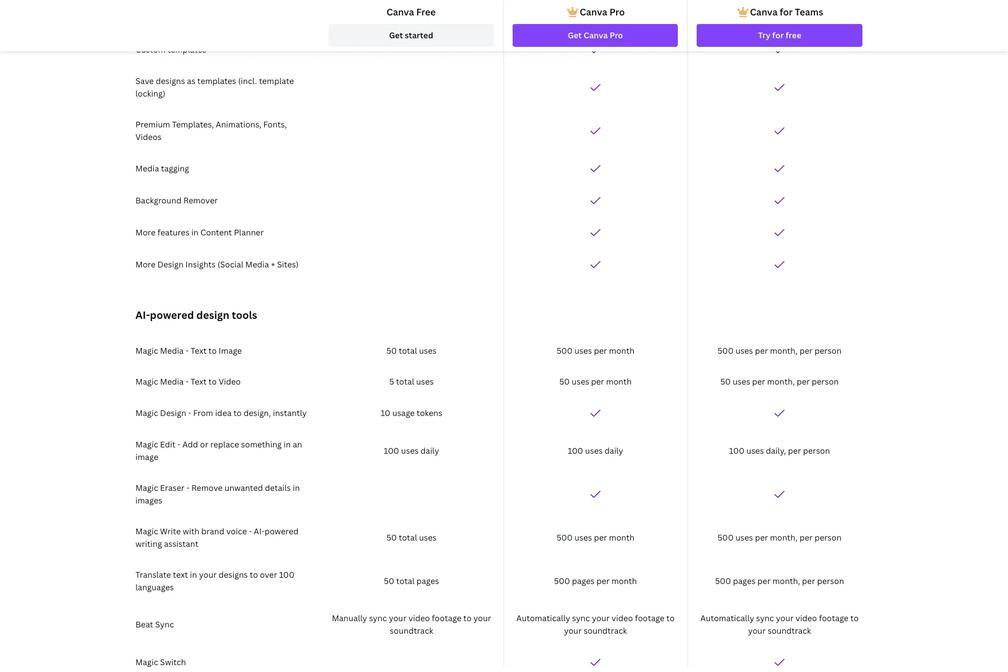Task type: describe. For each thing, give the bounding box(es) containing it.
video inside "manually sync your video footage to your soundtrack"
[[408, 613, 430, 624]]

write
[[160, 526, 181, 537]]

500 uses per month, per person for magic write with brand voice - ai-powered writing assistant
[[718, 532, 842, 543]]

image
[[135, 452, 158, 462]]

usage
[[392, 408, 415, 418]]

canva free
[[386, 6, 436, 18]]

unwanted
[[225, 482, 263, 493]]

pro inside button
[[610, 30, 623, 41]]

premium
[[135, 119, 170, 130]]

fonts,
[[263, 119, 287, 130]]

magic eraser - remove unwanted details in images
[[135, 482, 300, 506]]

person for magic write with brand voice - ai-powered writing assistant
[[815, 532, 842, 543]]

premium templates, animations, fonts, videos
[[135, 119, 287, 142]]

background
[[135, 195, 181, 206]]

get canva pro
[[568, 30, 623, 41]]

get started button
[[328, 24, 494, 47]]

2 automatically from the left
[[701, 613, 754, 624]]

your inside the translate text in your designs to over 100 languages
[[199, 569, 217, 580]]

magic for magic switch
[[135, 657, 158, 668]]

person for magic media - text to video
[[812, 376, 839, 387]]

remover
[[183, 195, 218, 206]]

2 automatically sync your video footage to your soundtrack from the left
[[701, 613, 859, 636]]

magic for magic media - text to image
[[135, 345, 158, 356]]

- inside magic write with brand voice - ai-powered writing assistant
[[249, 526, 252, 537]]

videos
[[135, 131, 162, 142]]

2 daily from the left
[[605, 445, 623, 456]]

text
[[173, 569, 188, 580]]

writing
[[135, 538, 162, 549]]

person for translate text in your designs to over 100 languages
[[817, 576, 844, 586]]

something
[[241, 439, 282, 450]]

sync
[[155, 619, 174, 630]]

designs inside save designs as templates (incl. template locking)
[[156, 75, 185, 86]]

to inside the translate text in your designs to over 100 languages
[[250, 569, 258, 580]]

sync inside "manually sync your video footage to your soundtrack"
[[369, 613, 387, 624]]

for for free
[[772, 30, 784, 41]]

in inside magic edit - add or replace something in an image
[[284, 439, 291, 450]]

translate text in your designs to over 100 languages
[[135, 569, 295, 593]]

manually
[[332, 613, 367, 624]]

canva for canva pro
[[580, 6, 607, 18]]

background remover
[[135, 195, 218, 206]]

insights
[[186, 259, 216, 270]]

eraser
[[160, 482, 185, 493]]

images
[[135, 495, 162, 506]]

0 vertical spatial templates
[[167, 44, 206, 55]]

2 video from the left
[[612, 613, 633, 624]]

templates inside save designs as templates (incl. template locking)
[[197, 75, 236, 86]]

magic for magic design - from idea to design, instantly
[[135, 408, 158, 418]]

instantly
[[273, 408, 307, 418]]

animations,
[[216, 119, 261, 130]]

1 pages from the left
[[417, 576, 439, 586]]

in inside magic eraser - remove unwanted details in images
[[293, 482, 300, 493]]

100 uses daily, per person
[[729, 445, 830, 456]]

month, for magic media - text to image
[[770, 345, 798, 356]]

video
[[219, 376, 241, 387]]

free
[[416, 6, 436, 18]]

magic for magic media - text to video
[[135, 376, 158, 387]]

in left content
[[191, 227, 198, 238]]

500 pages per month
[[554, 576, 637, 586]]

magic switch
[[135, 657, 186, 668]]

or
[[200, 439, 208, 450]]

get started
[[389, 30, 433, 41]]

10
[[381, 408, 390, 418]]

get for get started
[[389, 30, 403, 41]]

2 sync from the left
[[572, 613, 590, 624]]

(incl.
[[238, 75, 257, 86]]

assistant
[[164, 538, 198, 549]]

5
[[389, 376, 394, 387]]

more for more design insights (social media + sites)
[[135, 259, 155, 270]]

teams
[[795, 6, 823, 18]]

try for free button
[[697, 24, 863, 47]]

more features in content planner
[[135, 227, 264, 238]]

50 total pages
[[384, 576, 439, 586]]

500 uses per month, per person for magic media - text to image
[[718, 345, 842, 356]]

idea
[[215, 408, 231, 418]]

media tagging
[[135, 163, 189, 174]]

get canva pro button
[[513, 24, 678, 47]]

tagging
[[161, 163, 189, 174]]

magic media - text to video
[[135, 376, 241, 387]]

edit
[[160, 439, 176, 450]]

beat sync
[[135, 619, 174, 630]]

template
[[259, 75, 294, 86]]

total for translate text in your designs to over 100 languages
[[396, 576, 415, 586]]

total for magic write with brand voice - ai-powered writing assistant
[[399, 532, 417, 543]]

image
[[219, 345, 242, 356]]

as
[[187, 75, 195, 86]]

text for video
[[191, 376, 207, 387]]

canva pro
[[580, 6, 625, 18]]

free
[[786, 30, 801, 41]]

design
[[196, 308, 229, 322]]

canva for teams
[[750, 6, 823, 18]]

total for magic media - text to video
[[396, 376, 414, 387]]

- for details
[[187, 482, 190, 493]]

media up magic media - text to video at the bottom left of page
[[160, 345, 184, 356]]

in inside the translate text in your designs to over 100 languages
[[190, 569, 197, 580]]

planner
[[234, 227, 264, 238]]

month, for magic write with brand voice - ai-powered writing assistant
[[770, 532, 798, 543]]

try
[[758, 30, 771, 41]]

languages
[[135, 582, 174, 593]]

total for magic media - text to image
[[399, 345, 417, 356]]

footage inside "manually sync your video footage to your soundtrack"
[[432, 613, 461, 624]]

try for free
[[758, 30, 801, 41]]

50 uses per month
[[559, 376, 632, 387]]

save
[[135, 75, 154, 86]]

500 pages per month, per person
[[715, 576, 844, 586]]

voice
[[226, 526, 247, 537]]

manually sync your video footage to your soundtrack
[[332, 613, 491, 636]]

2 100 uses daily from the left
[[568, 445, 623, 456]]

500 uses per month for magic write with brand voice - ai-powered writing assistant
[[557, 532, 635, 543]]

more design insights (social media + sites)
[[135, 259, 299, 270]]

pages for 500 pages per month, per person
[[733, 576, 756, 586]]

3 sync from the left
[[756, 613, 774, 624]]

2 footage from the left
[[635, 613, 665, 624]]

3 soundtrack from the left
[[768, 625, 811, 636]]

custom templates
[[135, 44, 206, 55]]

to inside "manually sync your video footage to your soundtrack"
[[463, 613, 472, 624]]



Task type: locate. For each thing, give the bounding box(es) containing it.
canva inside button
[[584, 30, 608, 41]]

0 vertical spatial 500 uses per month
[[557, 345, 635, 356]]

2 horizontal spatial footage
[[819, 613, 849, 624]]

pro up get canva pro
[[610, 6, 625, 18]]

daily
[[421, 445, 439, 456], [605, 445, 623, 456]]

0 vertical spatial 50 total uses
[[387, 345, 437, 356]]

tokens
[[417, 408, 442, 418]]

50 uses per month, per person
[[720, 376, 839, 387]]

magic for magic edit - add or replace something in an image
[[135, 439, 158, 450]]

- inside magic edit - add or replace something in an image
[[177, 439, 181, 450]]

designs left the as
[[156, 75, 185, 86]]

50 total uses
[[387, 345, 437, 356], [387, 532, 437, 543]]

month
[[609, 345, 635, 356], [606, 376, 632, 387], [609, 532, 635, 543], [612, 576, 637, 586]]

1 horizontal spatial sync
[[572, 613, 590, 624]]

2 horizontal spatial pages
[[733, 576, 756, 586]]

powered down details
[[265, 526, 299, 537]]

total right 5
[[396, 376, 414, 387]]

details
[[265, 482, 291, 493]]

100 inside the translate text in your designs to over 100 languages
[[279, 569, 295, 580]]

switch
[[160, 657, 186, 668]]

get down canva pro
[[568, 30, 582, 41]]

designs inside the translate text in your designs to over 100 languages
[[219, 569, 248, 580]]

- left 'from'
[[188, 408, 191, 418]]

2 horizontal spatial sync
[[756, 613, 774, 624]]

save designs as templates (incl. template locking)
[[135, 75, 294, 99]]

content
[[200, 227, 232, 238]]

your
[[199, 569, 217, 580], [389, 613, 407, 624], [474, 613, 491, 624], [592, 613, 610, 624], [776, 613, 794, 624], [564, 625, 582, 636], [748, 625, 766, 636]]

6 magic from the top
[[135, 526, 158, 537]]

1 vertical spatial more
[[135, 259, 155, 270]]

more left features
[[135, 227, 155, 238]]

month for magic media - text to video
[[606, 376, 632, 387]]

2 soundtrack from the left
[[584, 625, 627, 636]]

1 automatically from the left
[[516, 613, 570, 624]]

from
[[193, 408, 213, 418]]

person
[[815, 345, 842, 356], [812, 376, 839, 387], [803, 445, 830, 456], [815, 532, 842, 543], [817, 576, 844, 586]]

2 horizontal spatial soundtrack
[[768, 625, 811, 636]]

canva up get canva pro
[[580, 6, 607, 18]]

1 50 total uses from the top
[[387, 345, 437, 356]]

0 vertical spatial more
[[135, 227, 155, 238]]

0 vertical spatial designs
[[156, 75, 185, 86]]

magic design - from idea to design, instantly
[[135, 408, 307, 418]]

design left 'from'
[[160, 408, 186, 418]]

tools
[[232, 308, 257, 322]]

1 vertical spatial templates
[[197, 75, 236, 86]]

canva up try
[[750, 6, 778, 18]]

media
[[135, 163, 159, 174], [245, 259, 269, 270], [160, 345, 184, 356], [160, 376, 184, 387]]

for for teams
[[780, 6, 793, 18]]

1 get from the left
[[389, 30, 403, 41]]

beat
[[135, 619, 153, 630]]

1 horizontal spatial ai-
[[254, 526, 265, 537]]

custom
[[135, 44, 165, 55]]

2 magic from the top
[[135, 376, 158, 387]]

in right details
[[293, 482, 300, 493]]

1 vertical spatial ai-
[[254, 526, 265, 537]]

started
[[405, 30, 433, 41]]

- right the voice
[[249, 526, 252, 537]]

500 uses per month, per person up 50 uses per month, per person
[[718, 345, 842, 356]]

text left image
[[191, 345, 207, 356]]

1 magic from the top
[[135, 345, 158, 356]]

0 horizontal spatial sync
[[369, 613, 387, 624]]

brand
[[201, 526, 224, 537]]

0 horizontal spatial pages
[[417, 576, 439, 586]]

locking)
[[135, 88, 165, 99]]

soundtrack
[[390, 625, 433, 636], [584, 625, 627, 636], [768, 625, 811, 636]]

templates
[[167, 44, 206, 55], [197, 75, 236, 86]]

50
[[387, 345, 397, 356], [559, 376, 570, 387], [720, 376, 731, 387], [387, 532, 397, 543], [384, 576, 394, 586]]

0 vertical spatial design
[[157, 259, 184, 270]]

soundtrack inside "manually sync your video footage to your soundtrack"
[[390, 625, 433, 636]]

1 horizontal spatial 100 uses daily
[[568, 445, 623, 456]]

10 usage tokens
[[381, 408, 442, 418]]

with
[[183, 526, 199, 537]]

design for magic
[[160, 408, 186, 418]]

2 more from the top
[[135, 259, 155, 270]]

month for magic media - text to image
[[609, 345, 635, 356]]

magic inside magic write with brand voice - ai-powered writing assistant
[[135, 526, 158, 537]]

1 vertical spatial 50 total uses
[[387, 532, 437, 543]]

an
[[293, 439, 302, 450]]

sync down 500 pages per month, per person
[[756, 613, 774, 624]]

powered up magic media - text to image
[[150, 308, 194, 322]]

1 horizontal spatial soundtrack
[[584, 625, 627, 636]]

0 horizontal spatial automatically
[[516, 613, 570, 624]]

2 pages from the left
[[572, 576, 595, 586]]

magic media - text to image
[[135, 345, 242, 356]]

1 vertical spatial pro
[[610, 30, 623, 41]]

ai-powered design tools
[[135, 308, 257, 322]]

1 horizontal spatial get
[[568, 30, 582, 41]]

to
[[209, 345, 217, 356], [209, 376, 217, 387], [233, 408, 242, 418], [250, 569, 258, 580], [463, 613, 472, 624], [667, 613, 675, 624], [851, 613, 859, 624]]

500 uses per month, per person
[[718, 345, 842, 356], [718, 532, 842, 543]]

for left teams
[[780, 6, 793, 18]]

get left started
[[389, 30, 403, 41]]

500 uses per month up 50 uses per month
[[557, 345, 635, 356]]

more
[[135, 227, 155, 238], [135, 259, 155, 270]]

text left video
[[191, 376, 207, 387]]

media left tagging
[[135, 163, 159, 174]]

pages for 500 pages per month
[[572, 576, 595, 586]]

0 vertical spatial powered
[[150, 308, 194, 322]]

-
[[186, 345, 189, 356], [186, 376, 189, 387], [188, 408, 191, 418], [177, 439, 181, 450], [187, 482, 190, 493], [249, 526, 252, 537]]

design for more
[[157, 259, 184, 270]]

- up magic media - text to video at the bottom left of page
[[186, 345, 189, 356]]

1 vertical spatial powered
[[265, 526, 299, 537]]

person for magic media - text to image
[[815, 345, 842, 356]]

designs left over
[[219, 569, 248, 580]]

templates,
[[172, 119, 214, 130]]

get inside button
[[389, 30, 403, 41]]

1 pro from the top
[[610, 6, 625, 18]]

in
[[191, 227, 198, 238], [284, 439, 291, 450], [293, 482, 300, 493], [190, 569, 197, 580]]

1 horizontal spatial automatically
[[701, 613, 754, 624]]

4 magic from the top
[[135, 439, 158, 450]]

total
[[399, 345, 417, 356], [396, 376, 414, 387], [399, 532, 417, 543], [396, 576, 415, 586]]

replace
[[210, 439, 239, 450]]

2 500 uses per month from the top
[[557, 532, 635, 543]]

(social
[[218, 259, 243, 270]]

total up 5 total uses
[[399, 345, 417, 356]]

add
[[182, 439, 198, 450]]

500
[[557, 345, 573, 356], [718, 345, 734, 356], [557, 532, 573, 543], [718, 532, 734, 543], [554, 576, 570, 586], [715, 576, 731, 586]]

5 total uses
[[389, 376, 434, 387]]

0 horizontal spatial soundtrack
[[390, 625, 433, 636]]

50 for magic write with brand voice - ai-powered writing assistant
[[387, 532, 397, 543]]

magic
[[135, 345, 158, 356], [135, 376, 158, 387], [135, 408, 158, 418], [135, 439, 158, 450], [135, 482, 158, 493], [135, 526, 158, 537], [135, 657, 158, 668]]

sync right manually
[[369, 613, 387, 624]]

automatically sync your video footage to your soundtrack down 500 pages per month, per person
[[701, 613, 859, 636]]

sites)
[[277, 259, 299, 270]]

magic for magic write with brand voice - ai-powered writing assistant
[[135, 526, 158, 537]]

500 uses per month up 500 pages per month
[[557, 532, 635, 543]]

0 horizontal spatial footage
[[432, 613, 461, 624]]

canva up get started
[[386, 6, 414, 18]]

1 horizontal spatial footage
[[635, 613, 665, 624]]

for right try
[[772, 30, 784, 41]]

month, for translate text in your designs to over 100 languages
[[773, 576, 800, 586]]

1 soundtrack from the left
[[390, 625, 433, 636]]

50 total uses up 5 total uses
[[387, 345, 437, 356]]

1 horizontal spatial automatically sync your video footage to your soundtrack
[[701, 613, 859, 636]]

soundtrack down 500 pages per month, per person
[[768, 625, 811, 636]]

media left +
[[245, 259, 269, 270]]

0 horizontal spatial powered
[[150, 308, 194, 322]]

1 100 uses daily from the left
[[384, 445, 439, 456]]

0 vertical spatial 500 uses per month, per person
[[718, 345, 842, 356]]

50 total uses up the 50 total pages
[[387, 532, 437, 543]]

magic for magic eraser - remove unwanted details in images
[[135, 482, 158, 493]]

2 500 uses per month, per person from the top
[[718, 532, 842, 543]]

1 horizontal spatial daily
[[605, 445, 623, 456]]

0 horizontal spatial video
[[408, 613, 430, 624]]

500 uses per month for magic media - text to image
[[557, 345, 635, 356]]

1 video from the left
[[408, 613, 430, 624]]

0 horizontal spatial ai-
[[135, 308, 150, 322]]

3 magic from the top
[[135, 408, 158, 418]]

500 uses per month
[[557, 345, 635, 356], [557, 532, 635, 543]]

50 for translate text in your designs to over 100 languages
[[384, 576, 394, 586]]

- for video
[[186, 376, 189, 387]]

ai-
[[135, 308, 150, 322], [254, 526, 265, 537]]

remove
[[192, 482, 223, 493]]

over
[[260, 569, 277, 580]]

+
[[271, 259, 275, 270]]

- right eraser
[[187, 482, 190, 493]]

1 footage from the left
[[432, 613, 461, 624]]

text for image
[[191, 345, 207, 356]]

templates right the as
[[197, 75, 236, 86]]

design left insights
[[157, 259, 184, 270]]

get for get canva pro
[[568, 30, 582, 41]]

0 vertical spatial ai-
[[135, 308, 150, 322]]

automatically sync your video footage to your soundtrack
[[516, 613, 675, 636], [701, 613, 859, 636]]

1 500 uses per month, per person from the top
[[718, 345, 842, 356]]

- for to
[[188, 408, 191, 418]]

2 50 total uses from the top
[[387, 532, 437, 543]]

translate
[[135, 569, 171, 580]]

pro down canva pro
[[610, 30, 623, 41]]

design,
[[244, 408, 271, 418]]

0 horizontal spatial daily
[[421, 445, 439, 456]]

1 vertical spatial designs
[[219, 569, 248, 580]]

- down magic media - text to image
[[186, 376, 189, 387]]

media down magic media - text to image
[[160, 376, 184, 387]]

daily,
[[766, 445, 786, 456]]

templates up the as
[[167, 44, 206, 55]]

0 horizontal spatial 100 uses daily
[[384, 445, 439, 456]]

more left insights
[[135, 259, 155, 270]]

video down 500 pages per month
[[612, 613, 633, 624]]

1 vertical spatial 500 uses per month, per person
[[718, 532, 842, 543]]

ai- inside magic write with brand voice - ai-powered writing assistant
[[254, 526, 265, 537]]

1 vertical spatial text
[[191, 376, 207, 387]]

100
[[384, 445, 399, 456], [568, 445, 583, 456], [729, 445, 745, 456], [279, 569, 295, 580]]

total up the 50 total pages
[[399, 532, 417, 543]]

more for more features in content planner
[[135, 227, 155, 238]]

designs
[[156, 75, 185, 86], [219, 569, 248, 580]]

soundtrack down 500 pages per month
[[584, 625, 627, 636]]

month,
[[770, 345, 798, 356], [767, 376, 795, 387], [770, 532, 798, 543], [773, 576, 800, 586]]

- for image
[[186, 345, 189, 356]]

3 video from the left
[[796, 613, 817, 624]]

50 for magic media - text to image
[[387, 345, 397, 356]]

0 vertical spatial for
[[780, 6, 793, 18]]

- for replace
[[177, 439, 181, 450]]

for
[[780, 6, 793, 18], [772, 30, 784, 41]]

1 more from the top
[[135, 227, 155, 238]]

0 vertical spatial text
[[191, 345, 207, 356]]

0 horizontal spatial automatically sync your video footage to your soundtrack
[[516, 613, 675, 636]]

month, for magic media - text to video
[[767, 376, 795, 387]]

uses
[[419, 345, 437, 356], [575, 345, 592, 356], [736, 345, 753, 356], [416, 376, 434, 387], [572, 376, 589, 387], [733, 376, 750, 387], [401, 445, 419, 456], [585, 445, 603, 456], [747, 445, 764, 456], [419, 532, 437, 543], [575, 532, 592, 543], [736, 532, 753, 543]]

5 magic from the top
[[135, 482, 158, 493]]

magic inside magic eraser - remove unwanted details in images
[[135, 482, 158, 493]]

1 automatically sync your video footage to your soundtrack from the left
[[516, 613, 675, 636]]

automatically sync your video footage to your soundtrack down 500 pages per month
[[516, 613, 675, 636]]

0 vertical spatial pro
[[610, 6, 625, 18]]

50 total uses for magic media - text to image
[[387, 345, 437, 356]]

powered inside magic write with brand voice - ai-powered writing assistant
[[265, 526, 299, 537]]

- right edit
[[177, 439, 181, 450]]

text
[[191, 345, 207, 356], [191, 376, 207, 387]]

sync
[[369, 613, 387, 624], [572, 613, 590, 624], [756, 613, 774, 624]]

pages
[[417, 576, 439, 586], [572, 576, 595, 586], [733, 576, 756, 586]]

0 horizontal spatial designs
[[156, 75, 185, 86]]

3 footage from the left
[[819, 613, 849, 624]]

magic write with brand voice - ai-powered writing assistant
[[135, 526, 299, 549]]

in left an on the left bottom of page
[[284, 439, 291, 450]]

magic edit - add or replace something in an image
[[135, 439, 302, 462]]

500 uses per month, per person up 500 pages per month, per person
[[718, 532, 842, 543]]

1 text from the top
[[191, 345, 207, 356]]

1 vertical spatial 500 uses per month
[[557, 532, 635, 543]]

features
[[157, 227, 189, 238]]

magic inside magic edit - add or replace something in an image
[[135, 439, 158, 450]]

3 pages from the left
[[733, 576, 756, 586]]

2 horizontal spatial video
[[796, 613, 817, 624]]

2 get from the left
[[568, 30, 582, 41]]

canva down canva pro
[[584, 30, 608, 41]]

1 horizontal spatial powered
[[265, 526, 299, 537]]

video down 500 pages per month, per person
[[796, 613, 817, 624]]

canva for canva for teams
[[750, 6, 778, 18]]

7 magic from the top
[[135, 657, 158, 668]]

1 horizontal spatial designs
[[219, 569, 248, 580]]

month for magic write with brand voice - ai-powered writing assistant
[[609, 532, 635, 543]]

1 horizontal spatial video
[[612, 613, 633, 624]]

50 total uses for magic write with brand voice - ai-powered writing assistant
[[387, 532, 437, 543]]

0 horizontal spatial get
[[389, 30, 403, 41]]

design
[[157, 259, 184, 270], [160, 408, 186, 418]]

2 pro from the top
[[610, 30, 623, 41]]

get
[[389, 30, 403, 41], [568, 30, 582, 41]]

canva for canva free
[[386, 6, 414, 18]]

video down the 50 total pages
[[408, 613, 430, 624]]

month for translate text in your designs to over 100 languages
[[612, 576, 637, 586]]

sync down 500 pages per month
[[572, 613, 590, 624]]

2 text from the top
[[191, 376, 207, 387]]

1 500 uses per month from the top
[[557, 345, 635, 356]]

get inside button
[[568, 30, 582, 41]]

1 horizontal spatial pages
[[572, 576, 595, 586]]

total up "manually sync your video footage to your soundtrack"
[[396, 576, 415, 586]]

1 vertical spatial for
[[772, 30, 784, 41]]

for inside button
[[772, 30, 784, 41]]

1 daily from the left
[[421, 445, 439, 456]]

in right 'text'
[[190, 569, 197, 580]]

- inside magic eraser - remove unwanted details in images
[[187, 482, 190, 493]]

1 sync from the left
[[369, 613, 387, 624]]

100 uses daily
[[384, 445, 439, 456], [568, 445, 623, 456]]

1 vertical spatial design
[[160, 408, 186, 418]]

soundtrack down the 50 total pages
[[390, 625, 433, 636]]



Task type: vqa. For each thing, say whether or not it's contained in the screenshot.
500 uses per month, per person corresponding to Magic Write with brand voice - AI-powered writing assistant
yes



